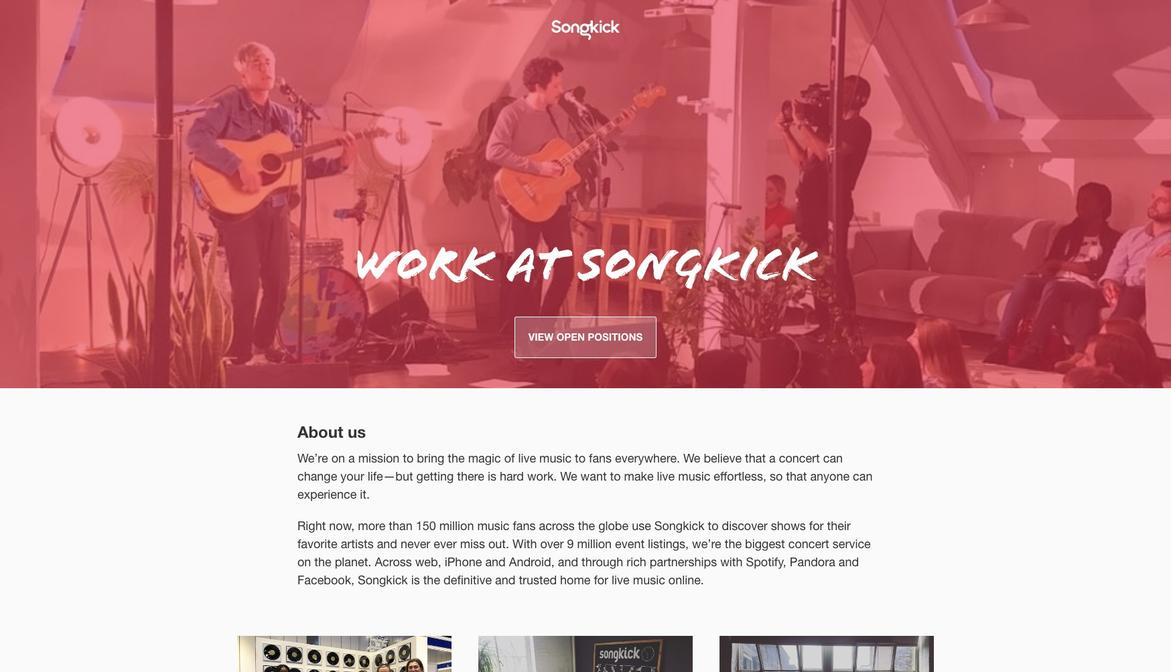 Task type: vqa. For each thing, say whether or not it's contained in the screenshot.
Work at Songkick
yes



Task type: locate. For each thing, give the bounding box(es) containing it.
view
[[528, 331, 554, 343]]

1 horizontal spatial a
[[769, 451, 776, 465]]

life — but
[[368, 469, 413, 484]]

1 horizontal spatial we
[[683, 451, 700, 465]]

1 vertical spatial fans
[[513, 519, 536, 533]]

1 horizontal spatial fans
[[589, 451, 612, 465]]

that up the effortless,
[[745, 451, 766, 465]]

on down the favorite
[[297, 555, 311, 569]]

service
[[833, 537, 871, 551]]

a
[[348, 451, 355, 465], [769, 451, 776, 465]]

0 vertical spatial million
[[439, 519, 474, 533]]

1 horizontal spatial million
[[577, 537, 612, 551]]

a up your
[[348, 451, 355, 465]]

0 vertical spatial can
[[823, 451, 843, 465]]

to left bring
[[403, 451, 414, 465]]

is down magic
[[488, 469, 496, 484]]

across
[[539, 519, 575, 533]]

0 vertical spatial fans
[[589, 451, 612, 465]]

0 horizontal spatial fans
[[513, 519, 536, 533]]

0 vertical spatial that
[[745, 451, 766, 465]]

fans up with
[[513, 519, 536, 533]]

2 horizontal spatial live
[[657, 469, 675, 484]]

about us
[[297, 423, 366, 442]]

the down web,
[[423, 573, 440, 587]]

partnerships
[[650, 555, 717, 569]]

0 horizontal spatial for
[[594, 573, 608, 587]]

event
[[615, 537, 645, 551]]

0 horizontal spatial live
[[518, 451, 536, 465]]

live right 'of'
[[518, 451, 536, 465]]

on up your
[[331, 451, 345, 465]]

right
[[297, 519, 326, 533]]

hard
[[500, 469, 524, 484]]

to right want
[[610, 469, 621, 484]]

fans
[[589, 451, 612, 465], [513, 519, 536, 533]]

1 vertical spatial for
[[594, 573, 608, 587]]

we left want
[[560, 469, 577, 484]]

to inside right now, more than 150 million music fans across the globe use songkick to discover shows for their favorite artists and never ever miss out. with over 9 million event listings, we're the biggest concert service on the planet. across web, iphone and android, and through rich partnerships with spotify, pandora and facebook, songkick is the definitive and trusted home for live music online.
[[708, 519, 719, 533]]

their
[[827, 519, 851, 533]]

want
[[581, 469, 607, 484]]

concert inside right now, more than 150 million music fans across the globe use songkick to discover shows for their favorite artists and never ever miss out. with over 9 million event listings, we're the biggest concert service on the planet. across web, iphone and android, and through rich partnerships with spotify, pandora and facebook, songkick is the definitive and trusted home for live music online.
[[788, 537, 829, 551]]

live down everywhere.
[[657, 469, 675, 484]]

the up there
[[448, 451, 465, 465]]

with
[[720, 555, 743, 569]]

the inside 'we're on a mission to bring the magic of live music to fans everywhere. we believe that a concert can change your life — but getting there is hard work. we want to make live music effortless, so that anyone can experience it.'
[[448, 451, 465, 465]]

use
[[632, 519, 651, 533]]

1 horizontal spatial can
[[853, 469, 873, 484]]

1 horizontal spatial is
[[488, 469, 496, 484]]

for down through
[[594, 573, 608, 587]]

0 horizontal spatial can
[[823, 451, 843, 465]]

million up through
[[577, 537, 612, 551]]

we're
[[692, 537, 721, 551]]

with
[[513, 537, 537, 551]]

million up ever
[[439, 519, 474, 533]]

1 vertical spatial songkick
[[654, 519, 704, 533]]

open
[[556, 331, 585, 343]]

0 horizontal spatial a
[[348, 451, 355, 465]]

work at songkick
[[354, 236, 817, 293]]

and down service
[[839, 555, 859, 569]]

concert
[[779, 451, 820, 465], [788, 537, 829, 551]]

through
[[582, 555, 623, 569]]

that right so
[[786, 469, 807, 484]]

0 horizontal spatial on
[[297, 555, 311, 569]]

planet.
[[335, 555, 371, 569]]

of
[[504, 451, 515, 465]]

to up the we're
[[708, 519, 719, 533]]

to
[[403, 451, 414, 465], [575, 451, 586, 465], [610, 469, 621, 484], [708, 519, 719, 533]]

fans inside 'we're on a mission to bring the magic of live music to fans everywhere. we believe that a concert can change your life — but getting there is hard work. we want to make live music effortless, so that anyone can experience it.'
[[589, 451, 612, 465]]

1 vertical spatial is
[[411, 573, 420, 587]]

concert up so
[[779, 451, 820, 465]]

songkick
[[579, 236, 817, 293], [654, 519, 704, 533], [358, 573, 408, 587]]

0 horizontal spatial is
[[411, 573, 420, 587]]

now,
[[329, 519, 355, 533]]

0 vertical spatial live
[[518, 451, 536, 465]]

on inside right now, more than 150 million music fans across the globe use songkick to discover shows for their favorite artists and never ever miss out. with over 9 million event listings, we're the biggest concert service on the planet. across web, iphone and android, and through rich partnerships with spotify, pandora and facebook, songkick is the definitive and trusted home for live music online.
[[297, 555, 311, 569]]

so
[[770, 469, 783, 484]]

for left their
[[809, 519, 824, 533]]

the
[[448, 451, 465, 465], [578, 519, 595, 533], [725, 537, 742, 551], [314, 555, 331, 569], [423, 573, 440, 587]]

never
[[401, 537, 430, 551]]

biggest
[[745, 537, 785, 551]]

we
[[683, 451, 700, 465], [560, 469, 577, 484]]

change
[[297, 469, 337, 484]]

experience
[[297, 488, 357, 502]]

0 horizontal spatial million
[[439, 519, 474, 533]]

fans inside right now, more than 150 million music fans across the globe use songkick to discover shows for their favorite artists and never ever miss out. with over 9 million event listings, we're the biggest concert service on the planet. across web, iphone and android, and through rich partnerships with spotify, pandora and facebook, songkick is the definitive and trusted home for live music online.
[[513, 519, 536, 533]]

is
[[488, 469, 496, 484], [411, 573, 420, 587]]

is down web,
[[411, 573, 420, 587]]

2 vertical spatial songkick
[[358, 573, 408, 587]]

about
[[297, 423, 343, 442]]

concert up 'pandora' at the bottom right of page
[[788, 537, 829, 551]]

live
[[518, 451, 536, 465], [657, 469, 675, 484], [612, 573, 630, 587]]

we left believe
[[683, 451, 700, 465]]

and down 9
[[558, 555, 578, 569]]

music
[[539, 451, 572, 465], [678, 469, 710, 484], [477, 519, 509, 533], [633, 573, 665, 587]]

online.
[[668, 573, 704, 587]]

over
[[540, 537, 564, 551]]

view open positions
[[528, 331, 643, 343]]

and up across
[[377, 537, 397, 551]]

0 horizontal spatial we
[[560, 469, 577, 484]]

can right anyone
[[853, 469, 873, 484]]

than
[[389, 519, 413, 533]]

2 vertical spatial live
[[612, 573, 630, 587]]

0 vertical spatial songkick
[[579, 236, 817, 293]]

mission
[[358, 451, 400, 465]]

1 horizontal spatial for
[[809, 519, 824, 533]]

0 vertical spatial concert
[[779, 451, 820, 465]]

listings,
[[648, 537, 689, 551]]

us
[[348, 423, 366, 442]]

music up work.
[[539, 451, 572, 465]]

can up anyone
[[823, 451, 843, 465]]

1 vertical spatial on
[[297, 555, 311, 569]]

million
[[439, 519, 474, 533], [577, 537, 612, 551]]

for
[[809, 519, 824, 533], [594, 573, 608, 587]]

work.
[[527, 469, 557, 484]]

fans up want
[[589, 451, 612, 465]]

the up with
[[725, 537, 742, 551]]

a up so
[[769, 451, 776, 465]]

across
[[375, 555, 412, 569]]

and
[[377, 537, 397, 551], [485, 555, 506, 569], [558, 555, 578, 569], [839, 555, 859, 569], [495, 573, 515, 587]]

that
[[745, 451, 766, 465], [786, 469, 807, 484]]

live down rich
[[612, 573, 630, 587]]

1 vertical spatial million
[[577, 537, 612, 551]]

on
[[331, 451, 345, 465], [297, 555, 311, 569]]

1 horizontal spatial live
[[612, 573, 630, 587]]

right now, more than 150 million music fans across the globe use songkick to discover shows for their favorite artists and never ever miss out. with over 9 million event listings, we're the biggest concert service on the planet. across web, iphone and android, and through rich partnerships with spotify, pandora and facebook, songkick is the definitive and trusted home for live music online.
[[297, 519, 871, 587]]

0 vertical spatial on
[[331, 451, 345, 465]]

is inside 'we're on a mission to bring the magic of live music to fans everywhere. we believe that a concert can change your life — but getting there is hard work. we want to make live music effortless, so that anyone can experience it.'
[[488, 469, 496, 484]]

1 vertical spatial concert
[[788, 537, 829, 551]]

1 horizontal spatial on
[[331, 451, 345, 465]]

0 vertical spatial is
[[488, 469, 496, 484]]

1 vertical spatial that
[[786, 469, 807, 484]]

can
[[823, 451, 843, 465], [853, 469, 873, 484]]

work
[[354, 236, 495, 293]]



Task type: describe. For each thing, give the bounding box(es) containing it.
is inside right now, more than 150 million music fans across the globe use songkick to discover shows for their favorite artists and never ever miss out. with over 9 million event listings, we're the biggest concert service on the planet. across web, iphone and android, and through rich partnerships with spotify, pandora and facebook, songkick is the definitive and trusted home for live music online.
[[411, 573, 420, 587]]

1 vertical spatial we
[[560, 469, 577, 484]]

the left "globe"
[[578, 519, 595, 533]]

live inside right now, more than 150 million music fans across the globe use songkick to discover shows for their favorite artists and never ever miss out. with over 9 million event listings, we're the biggest concert service on the planet. across web, iphone and android, and through rich partnerships with spotify, pandora and facebook, songkick is the definitive and trusted home for live music online.
[[612, 573, 630, 587]]

facebook,
[[297, 573, 354, 587]]

make
[[624, 469, 654, 484]]

getting
[[416, 469, 454, 484]]

ever
[[434, 537, 457, 551]]

effortless,
[[714, 469, 766, 484]]

everywhere.
[[615, 451, 680, 465]]

trusted
[[519, 573, 557, 587]]

there
[[457, 469, 484, 484]]

anyone
[[810, 469, 850, 484]]

spotify,
[[746, 555, 786, 569]]

home image
[[545, 20, 626, 40]]

at
[[508, 236, 565, 293]]

to up want
[[575, 451, 586, 465]]

0 vertical spatial we
[[683, 451, 700, 465]]

the up facebook,
[[314, 555, 331, 569]]

bring
[[417, 451, 444, 465]]

1 vertical spatial live
[[657, 469, 675, 484]]

out.
[[488, 537, 509, 551]]

1 vertical spatial can
[[853, 469, 873, 484]]

we're
[[297, 451, 328, 465]]

music up out.
[[477, 519, 509, 533]]

2 a from the left
[[769, 451, 776, 465]]

rich
[[627, 555, 646, 569]]

on inside 'we're on a mission to bring the magic of live music to fans everywhere. we believe that a concert can change your life — but getting there is hard work. we want to make live music effortless, so that anyone can experience it.'
[[331, 451, 345, 465]]

magic
[[468, 451, 501, 465]]

believe
[[704, 451, 742, 465]]

home
[[560, 573, 591, 587]]

miss
[[460, 537, 485, 551]]

music down rich
[[633, 573, 665, 587]]

android,
[[509, 555, 555, 569]]

9
[[567, 537, 574, 551]]

shows
[[771, 519, 806, 533]]

artists
[[341, 537, 374, 551]]

we're on a mission to bring the magic of live music to fans everywhere. we believe that a concert can change your life — but getting there is hard work. we want to make live music effortless, so that anyone can experience it.
[[297, 451, 873, 502]]

discover
[[722, 519, 768, 533]]

your
[[341, 469, 364, 484]]

view open positions link
[[514, 317, 657, 359]]

web,
[[415, 555, 441, 569]]

it.
[[360, 488, 370, 502]]

globe
[[598, 519, 629, 533]]

150
[[416, 519, 436, 533]]

positions
[[588, 331, 643, 343]]

1 a from the left
[[348, 451, 355, 465]]

definitive
[[444, 573, 492, 587]]

and down android,
[[495, 573, 515, 587]]

and down out.
[[485, 555, 506, 569]]

favorite
[[297, 537, 337, 551]]

music down believe
[[678, 469, 710, 484]]

more
[[358, 519, 385, 533]]

1 horizontal spatial that
[[786, 469, 807, 484]]

concert inside 'we're on a mission to bring the magic of live music to fans everywhere. we believe that a concert can change your life — but getting there is hard work. we want to make live music effortless, so that anyone can experience it.'
[[779, 451, 820, 465]]

iphone
[[445, 555, 482, 569]]

0 vertical spatial for
[[809, 519, 824, 533]]

0 horizontal spatial that
[[745, 451, 766, 465]]

pandora
[[790, 555, 835, 569]]



